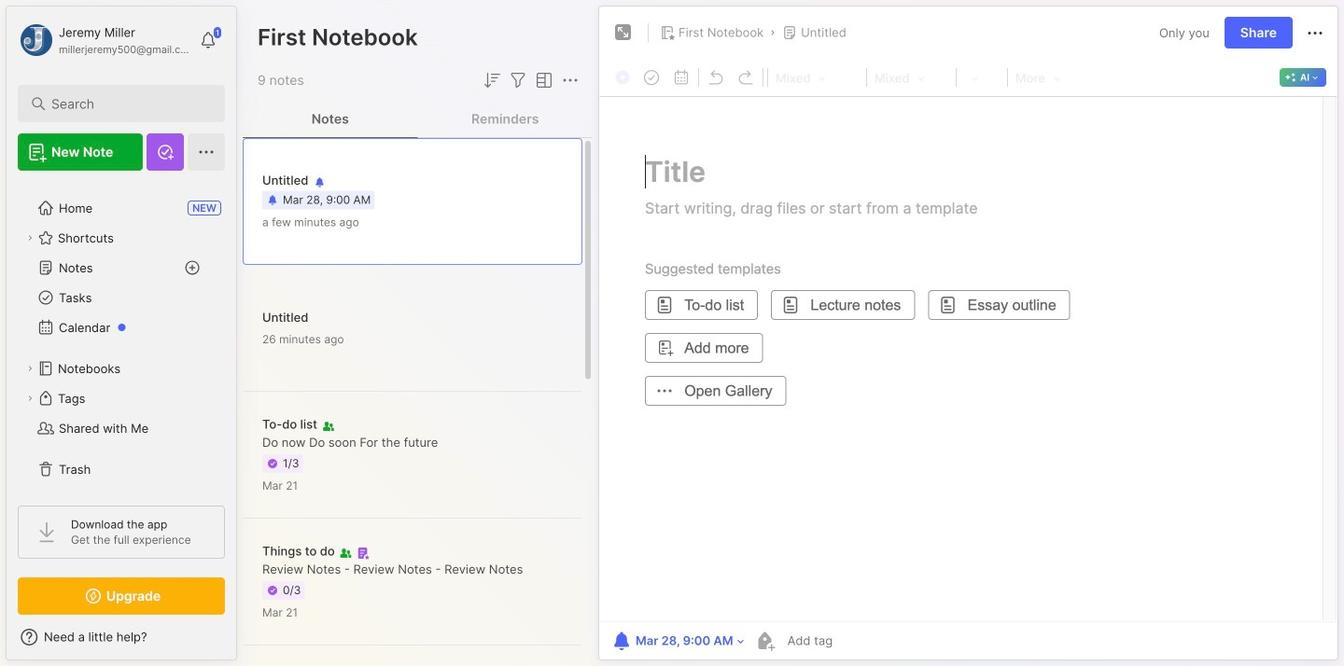 Task type: describe. For each thing, give the bounding box(es) containing it.
click to collapse image
[[236, 632, 250, 655]]

Font family field
[[870, 65, 955, 90]]

none search field inside main 'element'
[[51, 92, 200, 115]]

View options field
[[530, 69, 556, 92]]

Sort options field
[[481, 69, 503, 92]]

More field
[[1011, 65, 1067, 90]]

Edit reminder field
[[609, 629, 747, 655]]

more image
[[1011, 65, 1067, 90]]

Font size field
[[959, 65, 1006, 90]]

Heading level field
[[771, 65, 865, 90]]

heading level image
[[771, 65, 865, 90]]

1 vertical spatial more actions image
[[559, 69, 582, 92]]

expand tags image
[[24, 393, 35, 404]]

main element
[[0, 0, 243, 667]]

add filters image
[[507, 69, 530, 92]]

font size image
[[959, 65, 1006, 90]]

Insert field
[[611, 65, 637, 90]]

0 vertical spatial more actions image
[[1305, 22, 1327, 44]]



Task type: locate. For each thing, give the bounding box(es) containing it.
Note Editor text field
[[600, 96, 1338, 622]]

tab list
[[243, 101, 593, 138]]

expand notebooks image
[[24, 363, 35, 375]]

tree
[[7, 182, 236, 496]]

More actions field
[[1305, 21, 1327, 44], [559, 69, 582, 92]]

1 horizontal spatial more actions image
[[1305, 22, 1327, 44]]

more actions image
[[1305, 22, 1327, 44], [559, 69, 582, 92]]

font family image
[[870, 65, 955, 90]]

WHAT'S NEW field
[[7, 623, 236, 653]]

note window element
[[599, 6, 1339, 666]]

None search field
[[51, 92, 200, 115]]

Account field
[[18, 21, 191, 59]]

add tag image
[[754, 630, 777, 653]]

Search text field
[[51, 95, 200, 113]]

Add filters field
[[507, 69, 530, 92]]

Add tag field
[[786, 633, 926, 650]]

0 horizontal spatial more actions field
[[559, 69, 582, 92]]

tree inside main 'element'
[[7, 182, 236, 496]]

expand note image
[[613, 21, 635, 44]]

0 vertical spatial more actions field
[[1305, 21, 1327, 44]]

1 horizontal spatial more actions field
[[1305, 21, 1327, 44]]

1 vertical spatial more actions field
[[559, 69, 582, 92]]

0 horizontal spatial more actions image
[[559, 69, 582, 92]]

insert image
[[611, 65, 637, 90]]



Task type: vqa. For each thing, say whether or not it's contained in the screenshot.
'Heading level' field on the top
yes



